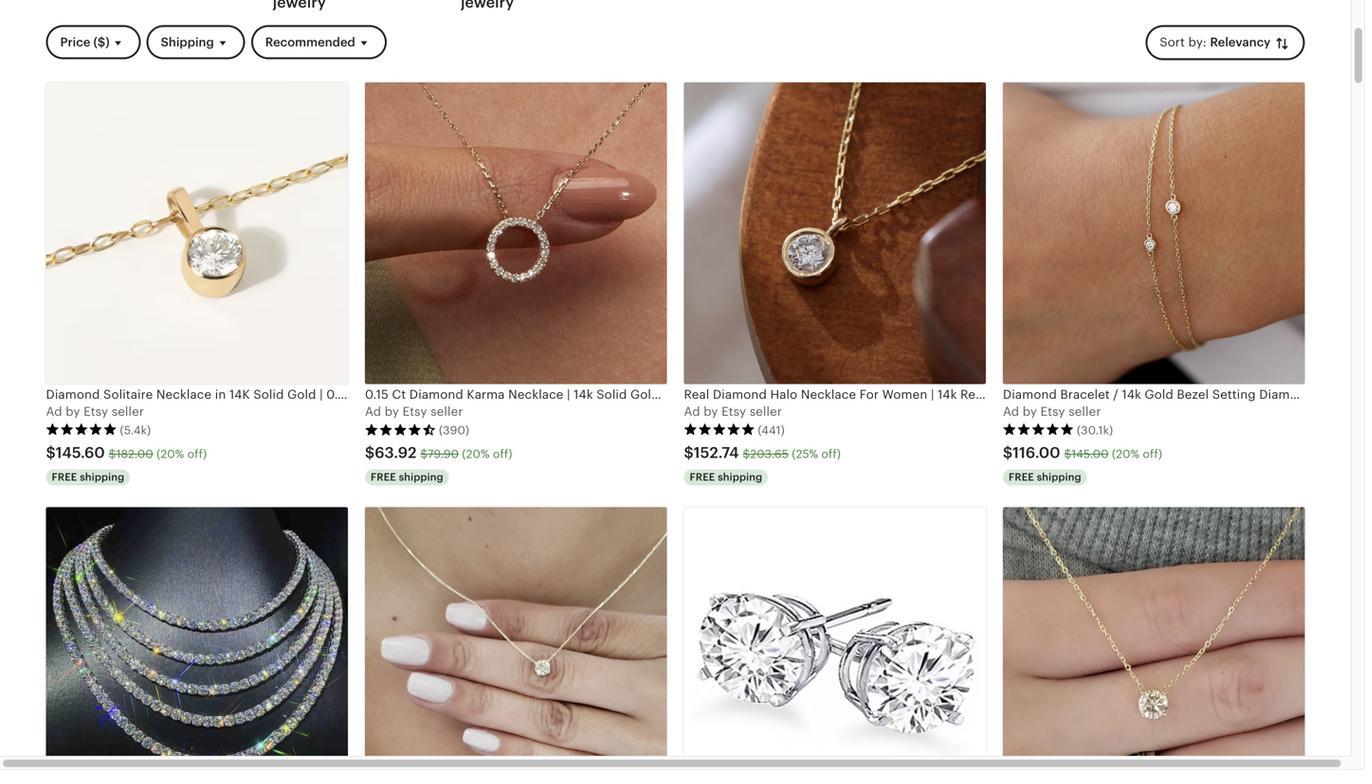 Task type: describe. For each thing, give the bounding box(es) containing it.
sort
[[1160, 35, 1185, 50]]

b for 145.60
[[66, 405, 74, 419]]

shipping for 116.00
[[1037, 472, 1082, 484]]

off) for 145.60
[[187, 448, 207, 461]]

shipping for 63.92
[[399, 472, 443, 484]]

y for 145.60
[[73, 405, 80, 419]]

$ inside $ 152.74 $ 203.65 (25% off)
[[743, 448, 750, 461]]

a d b y etsy seller for 145.60
[[46, 405, 144, 419]]

free shipping for 63.92
[[371, 472, 443, 484]]

seller for 116.00
[[1069, 405, 1101, 419]]

145.00
[[1072, 448, 1109, 461]]

price ($) button
[[46, 25, 141, 60]]

152.74
[[694, 445, 739, 462]]

b for 63.92
[[385, 405, 393, 419]]

free shipping for 116.00
[[1009, 472, 1082, 484]]

free for 145.60
[[52, 472, 77, 484]]

(25%
[[792, 448, 818, 461]]

$ 145.60 $ 182.00 (20% off)
[[46, 445, 207, 462]]

seller for 152.74
[[750, 405, 782, 419]]

price ($)
[[60, 35, 110, 50]]

(441)
[[758, 424, 785, 437]]

attached diamond on chain, 14kt gold diamond necklace, diamond solitaire necklace, bridesmaid necklace image
[[365, 508, 667, 771]]

(20% for 116.00
[[1112, 448, 1140, 461]]

(390)
[[439, 424, 469, 437]]

real diamond halo necklace for women | 14k real solid gold | solitaire natural diamond pendant | dainty diamond jewelry | gift for her image
[[684, 82, 986, 384]]

1 to 6 carat lab grown diamond stud earrings round cut 4 prong (f-g color, vs2-si1) image
[[684, 508, 986, 771]]

a for 116.00
[[1003, 405, 1012, 419]]

off) for 152.74
[[822, 448, 841, 461]]

shipping for 145.60
[[80, 472, 124, 484]]

a for 63.92
[[365, 405, 374, 419]]

$ 152.74 $ 203.65 (25% off)
[[684, 445, 841, 462]]

d for 145.60
[[54, 405, 62, 419]]

b for 116.00
[[1023, 405, 1031, 419]]

$ inside the "$ 145.60 $ 182.00 (20% off)"
[[109, 448, 116, 461]]

$ down 4.5 out of 5 stars image
[[365, 445, 375, 462]]

etsy for 63.92
[[403, 405, 427, 419]]

free for 116.00
[[1009, 472, 1034, 484]]

182.00
[[116, 448, 153, 461]]

a d b y etsy seller for 63.92
[[365, 405, 463, 419]]

d for 63.92
[[373, 405, 381, 419]]

sort by: relevancy
[[1160, 35, 1274, 50]]

63.92
[[375, 445, 417, 462]]

seller for 145.60
[[112, 405, 144, 419]]

$ 63.92 $ 79.90 (20% off)
[[365, 445, 513, 462]]



Task type: vqa. For each thing, say whether or not it's contained in the screenshot.
2nd 'y' from right
yes



Task type: locate. For each thing, give the bounding box(es) containing it.
shipping down $ 63.92 $ 79.90 (20% off)
[[399, 472, 443, 484]]

($)
[[93, 35, 110, 50]]

1 etsy from the left
[[84, 405, 108, 419]]

free down the 116.00
[[1009, 472, 1034, 484]]

(20% inside the "$ 145.60 $ 182.00 (20% off)"
[[157, 448, 184, 461]]

a
[[46, 405, 55, 419], [365, 405, 374, 419], [684, 405, 693, 419], [1003, 405, 1012, 419]]

free shipping down the 63.92
[[371, 472, 443, 484]]

free shipping
[[52, 472, 124, 484], [371, 472, 443, 484], [690, 472, 763, 484], [1009, 472, 1082, 484]]

seller for 63.92
[[431, 405, 463, 419]]

$ inside $ 116.00 $ 145.00 (20% off)
[[1064, 448, 1072, 461]]

$ right the 116.00
[[1064, 448, 1072, 461]]

(20% right 182.00
[[157, 448, 184, 461]]

1 a d b y etsy seller from the left
[[46, 405, 144, 419]]

shipping button
[[147, 25, 245, 60]]

etsy up 4.5 out of 5 stars image
[[403, 405, 427, 419]]

free for 152.74
[[690, 472, 715, 484]]

by:
[[1189, 35, 1207, 50]]

2 5 out of 5 stars image from the left
[[684, 423, 755, 437]]

off) for 116.00
[[1143, 448, 1163, 461]]

3 y from the left
[[711, 405, 718, 419]]

2 free shipping from the left
[[371, 472, 443, 484]]

free shipping down the 116.00
[[1009, 472, 1082, 484]]

sort by: relevancy image
[[1274, 35, 1291, 52]]

free shipping for 152.74
[[690, 472, 763, 484]]

2 off) from the left
[[493, 448, 513, 461]]

(20%
[[157, 448, 184, 461], [462, 448, 490, 461], [1112, 448, 1140, 461]]

0.50 ct diamond necklace, 14k gold lab grown diamond solitaire pendant image
[[1003, 508, 1305, 771]]

1 off) from the left
[[187, 448, 207, 461]]

d for 152.74
[[692, 405, 700, 419]]

d up the 116.00
[[1011, 405, 1019, 419]]

2 etsy from the left
[[403, 405, 427, 419]]

b up 4.5 out of 5 stars image
[[385, 405, 393, 419]]

off) right (25%
[[822, 448, 841, 461]]

b up 152.74
[[704, 405, 712, 419]]

y up the 116.00
[[1030, 405, 1037, 419]]

shipping down 145.60
[[80, 472, 124, 484]]

moissanite vvs1 tennis chain - highest quality around - gift luxury! image
[[46, 508, 348, 771]]

a for 152.74
[[684, 405, 693, 419]]

seller up (390)
[[431, 405, 463, 419]]

free for 63.92
[[371, 472, 396, 484]]

etsy up 152.74
[[722, 405, 746, 419]]

145.60
[[56, 445, 105, 462]]

d for 116.00
[[1011, 405, 1019, 419]]

a for 145.60
[[46, 405, 55, 419]]

$ left 145.00
[[1003, 445, 1013, 462]]

2 a d b y etsy seller from the left
[[365, 405, 463, 419]]

recommended button
[[251, 25, 387, 60]]

etsy up 145.60
[[84, 405, 108, 419]]

a up $ 116.00 $ 145.00 (20% off)
[[1003, 405, 1012, 419]]

1 a from the left
[[46, 405, 55, 419]]

free
[[52, 472, 77, 484], [371, 472, 396, 484], [690, 472, 715, 484], [1009, 472, 1034, 484]]

off) right "79.90"
[[493, 448, 513, 461]]

$ left 203.65
[[684, 445, 694, 462]]

off) for 63.92
[[493, 448, 513, 461]]

seller up (441)
[[750, 405, 782, 419]]

off) right 145.00
[[1143, 448, 1163, 461]]

5 out of 5 stars image for 116.00
[[1003, 423, 1074, 437]]

$ right 145.60
[[109, 448, 116, 461]]

relevancy
[[1210, 35, 1271, 50]]

a up 4.5 out of 5 stars image
[[365, 405, 374, 419]]

(20% right 145.00
[[1112, 448, 1140, 461]]

5 out of 5 stars image up 145.60
[[46, 423, 117, 437]]

$ right 152.74
[[743, 448, 750, 461]]

off) right 182.00
[[187, 448, 207, 461]]

a d b y etsy seller up 145.60
[[46, 405, 144, 419]]

(20% for 63.92
[[462, 448, 490, 461]]

(30.1k)
[[1077, 424, 1113, 437]]

b
[[66, 405, 74, 419], [385, 405, 393, 419], [704, 405, 712, 419], [1023, 405, 1031, 419]]

1 d from the left
[[54, 405, 62, 419]]

$
[[46, 445, 56, 462], [365, 445, 375, 462], [684, 445, 694, 462], [1003, 445, 1013, 462], [109, 448, 116, 461], [420, 448, 428, 461], [743, 448, 750, 461], [1064, 448, 1072, 461]]

1 y from the left
[[73, 405, 80, 419]]

2 horizontal spatial (20%
[[1112, 448, 1140, 461]]

etsy for 152.74
[[722, 405, 746, 419]]

3 5 out of 5 stars image from the left
[[1003, 423, 1074, 437]]

y for 152.74
[[711, 405, 718, 419]]

2 (20% from the left
[[462, 448, 490, 461]]

1 seller from the left
[[112, 405, 144, 419]]

2 a from the left
[[365, 405, 374, 419]]

free down the 63.92
[[371, 472, 396, 484]]

1 5 out of 5 stars image from the left
[[46, 423, 117, 437]]

3 etsy from the left
[[722, 405, 746, 419]]

d up 145.60
[[54, 405, 62, 419]]

0.15 ct diamond karma necklace | 14k solid gold circle bridal jewelry for women | real diamond circle halo necklace christmas jewelry gift image
[[365, 82, 667, 384]]

5 out of 5 stars image up 152.74
[[684, 423, 755, 437]]

79.90
[[428, 448, 459, 461]]

price
[[60, 35, 90, 50]]

(5.4k)
[[120, 424, 151, 437]]

seller up (5.4k)
[[112, 405, 144, 419]]

4 free from the left
[[1009, 472, 1034, 484]]

3 seller from the left
[[750, 405, 782, 419]]

a d b y etsy seller
[[46, 405, 144, 419], [365, 405, 463, 419], [684, 405, 782, 419], [1003, 405, 1101, 419]]

a d b y etsy seller up (441)
[[684, 405, 782, 419]]

d
[[54, 405, 62, 419], [373, 405, 381, 419], [692, 405, 700, 419], [1011, 405, 1019, 419]]

$ right the 63.92
[[420, 448, 428, 461]]

a d b y etsy seller up 4.5 out of 5 stars image
[[365, 405, 463, 419]]

4.5 out of 5 stars image
[[365, 423, 436, 437]]

d up 4.5 out of 5 stars image
[[373, 405, 381, 419]]

2 free from the left
[[371, 472, 396, 484]]

4 a from the left
[[1003, 405, 1012, 419]]

$ left 182.00
[[46, 445, 56, 462]]

4 b from the left
[[1023, 405, 1031, 419]]

shipping
[[161, 35, 214, 50]]

b up the 116.00
[[1023, 405, 1031, 419]]

free down 145.60
[[52, 472, 77, 484]]

4 shipping from the left
[[1037, 472, 1082, 484]]

1 (20% from the left
[[157, 448, 184, 461]]

2 y from the left
[[392, 405, 399, 419]]

b for 152.74
[[704, 405, 712, 419]]

1 horizontal spatial (20%
[[462, 448, 490, 461]]

2 horizontal spatial 5 out of 5 stars image
[[1003, 423, 1074, 437]]

1 b from the left
[[66, 405, 74, 419]]

3 free from the left
[[690, 472, 715, 484]]

etsy for 116.00
[[1041, 405, 1065, 419]]

etsy for 145.60
[[84, 405, 108, 419]]

1 shipping from the left
[[80, 472, 124, 484]]

3 shipping from the left
[[718, 472, 763, 484]]

a d b y etsy seller up the 116.00
[[1003, 405, 1101, 419]]

5 out of 5 stars image up the 116.00
[[1003, 423, 1074, 437]]

free shipping down 152.74
[[690, 472, 763, 484]]

off) inside $ 63.92 $ 79.90 (20% off)
[[493, 448, 513, 461]]

3 free shipping from the left
[[690, 472, 763, 484]]

y
[[73, 405, 80, 419], [392, 405, 399, 419], [711, 405, 718, 419], [1030, 405, 1037, 419]]

1 horizontal spatial 5 out of 5 stars image
[[684, 423, 755, 437]]

$ 116.00 $ 145.00 (20% off)
[[1003, 445, 1163, 462]]

3 (20% from the left
[[1112, 448, 1140, 461]]

3 a d b y etsy seller from the left
[[684, 405, 782, 419]]

203.65
[[750, 448, 789, 461]]

y for 116.00
[[1030, 405, 1037, 419]]

free shipping down 145.60
[[52, 472, 124, 484]]

y up 152.74
[[711, 405, 718, 419]]

2 seller from the left
[[431, 405, 463, 419]]

free shipping for 145.60
[[52, 472, 124, 484]]

b up 145.60
[[66, 405, 74, 419]]

5 out of 5 stars image
[[46, 423, 117, 437], [684, 423, 755, 437], [1003, 423, 1074, 437]]

diamond solitaire necklace in 14k solid gold | 0.10 ct tw floating diamond pendant necklace | 14k real gold jewelry for women | gift for her image
[[46, 82, 348, 384]]

1 free shipping from the left
[[52, 472, 124, 484]]

4 off) from the left
[[1143, 448, 1163, 461]]

$ inside $ 63.92 $ 79.90 (20% off)
[[420, 448, 428, 461]]

y for 63.92
[[392, 405, 399, 419]]

4 a d b y etsy seller from the left
[[1003, 405, 1101, 419]]

116.00
[[1013, 445, 1061, 462]]

etsy up the 116.00
[[1041, 405, 1065, 419]]

off) inside $ 116.00 $ 145.00 (20% off)
[[1143, 448, 1163, 461]]

4 etsy from the left
[[1041, 405, 1065, 419]]

5 out of 5 stars image for 145.60
[[46, 423, 117, 437]]

3 d from the left
[[692, 405, 700, 419]]

4 d from the left
[[1011, 405, 1019, 419]]

1 free from the left
[[52, 472, 77, 484]]

etsy
[[84, 405, 108, 419], [403, 405, 427, 419], [722, 405, 746, 419], [1041, 405, 1065, 419]]

5 out of 5 stars image for 152.74
[[684, 423, 755, 437]]

shipping down $ 152.74 $ 203.65 (25% off)
[[718, 472, 763, 484]]

4 free shipping from the left
[[1009, 472, 1082, 484]]

off)
[[187, 448, 207, 461], [493, 448, 513, 461], [822, 448, 841, 461], [1143, 448, 1163, 461]]

2 d from the left
[[373, 405, 381, 419]]

(20% for 145.60
[[157, 448, 184, 461]]

a d b y etsy seller for 116.00
[[1003, 405, 1101, 419]]

shipping for 152.74
[[718, 472, 763, 484]]

d up 152.74
[[692, 405, 700, 419]]

0 horizontal spatial (20%
[[157, 448, 184, 461]]

off) inside the "$ 145.60 $ 182.00 (20% off)"
[[187, 448, 207, 461]]

a d b y etsy seller for 152.74
[[684, 405, 782, 419]]

(20% down (390)
[[462, 448, 490, 461]]

shipping down the 116.00
[[1037, 472, 1082, 484]]

(20% inside $ 116.00 $ 145.00 (20% off)
[[1112, 448, 1140, 461]]

(20% inside $ 63.92 $ 79.90 (20% off)
[[462, 448, 490, 461]]

4 seller from the left
[[1069, 405, 1101, 419]]

3 off) from the left
[[822, 448, 841, 461]]

shipping
[[80, 472, 124, 484], [399, 472, 443, 484], [718, 472, 763, 484], [1037, 472, 1082, 484]]

off) inside $ 152.74 $ 203.65 (25% off)
[[822, 448, 841, 461]]

3 b from the left
[[704, 405, 712, 419]]

a up the "$ 145.60 $ 182.00 (20% off)"
[[46, 405, 55, 419]]

2 b from the left
[[385, 405, 393, 419]]

seller up (30.1k) at right bottom
[[1069, 405, 1101, 419]]

2 shipping from the left
[[399, 472, 443, 484]]

y up 145.60
[[73, 405, 80, 419]]

recommended
[[265, 35, 355, 50]]

seller
[[112, 405, 144, 419], [431, 405, 463, 419], [750, 405, 782, 419], [1069, 405, 1101, 419]]

a up $ 152.74 $ 203.65 (25% off)
[[684, 405, 693, 419]]

y up 4.5 out of 5 stars image
[[392, 405, 399, 419]]

0 horizontal spatial 5 out of 5 stars image
[[46, 423, 117, 437]]

free down 152.74
[[690, 472, 715, 484]]

diamond bracelet / 14k gold bezel setting diamond bracelet for women / brilliant cut solitaire diamond bracelet 0.05ct / last minute gifts image
[[1003, 82, 1305, 384]]

3 a from the left
[[684, 405, 693, 419]]

4 y from the left
[[1030, 405, 1037, 419]]



